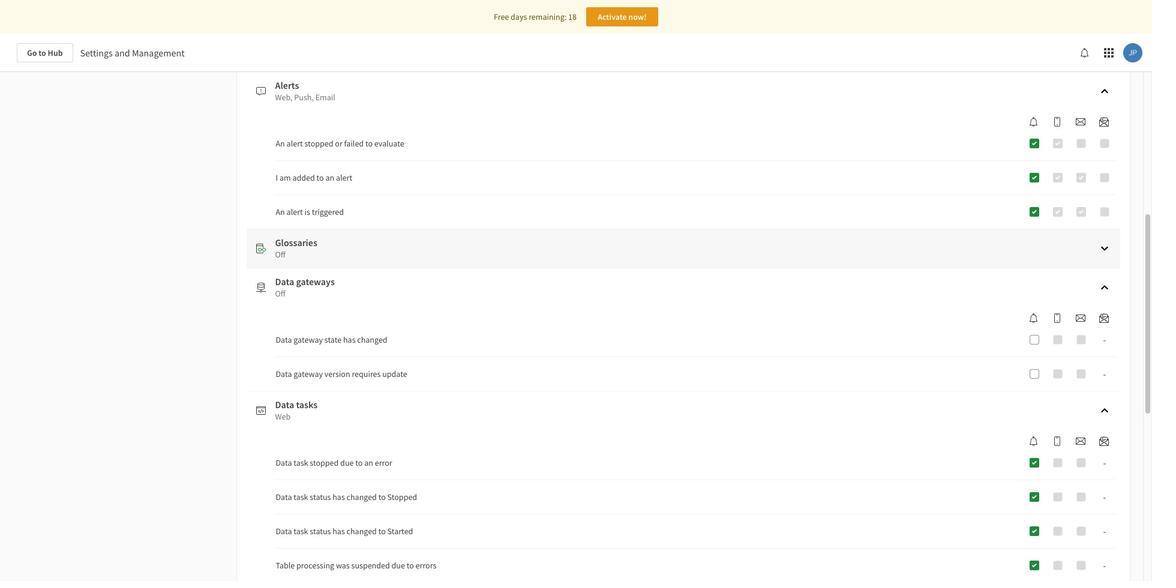 Task type: vqa. For each thing, say whether or not it's contained in the screenshot.
"Settings and Management"
yes



Task type: describe. For each thing, give the bounding box(es) containing it.
i
[[276, 172, 278, 183]]

notifications bundled in a daily email digest element for data tasks
[[1095, 436, 1114, 446]]

2 - from the top
[[1104, 368, 1107, 380]]

added
[[293, 172, 315, 183]]

activate now!
[[598, 11, 647, 22]]

notifications when using qlik sense in a browser image for data gateways
[[1029, 313, 1039, 323]]

notifications when using qlik sense in a browser element for data tasks
[[1024, 436, 1044, 446]]

alert for an alert is triggered
[[287, 207, 303, 217]]

push notifications in qlik sense mobile element for data gateways
[[1048, 313, 1067, 323]]

notifications when using qlik sense in a browser image for data tasks
[[1029, 436, 1039, 446]]

started
[[388, 526, 413, 537]]

notifications sent to your email element for alerts
[[1071, 117, 1090, 127]]

18
[[568, 11, 577, 22]]

update
[[383, 369, 407, 379]]

to left stopped
[[379, 492, 386, 502]]

data task stopped due to an error
[[276, 457, 392, 468]]

has for data task status has changed to stopped
[[333, 492, 345, 502]]

1 vertical spatial an
[[364, 457, 373, 468]]

evaluate
[[375, 138, 404, 149]]

to left started
[[379, 526, 386, 537]]

table
[[276, 560, 295, 571]]

free
[[494, 11, 509, 22]]

task for data task status has changed to started
[[294, 526, 308, 537]]

notifications when using qlik sense in a browser image
[[1029, 117, 1039, 127]]

was
[[336, 560, 350, 571]]

hub
[[48, 47, 63, 58]]

- for stopped
[[1104, 491, 1107, 503]]

to right failed
[[366, 138, 373, 149]]

to inside go to hub link
[[39, 47, 46, 58]]

notifications sent to your email image for data tasks
[[1076, 436, 1086, 446]]

go to hub link
[[17, 43, 73, 62]]

notifications sent to your email image
[[1076, 313, 1086, 323]]

free days remaining: 18
[[494, 11, 577, 22]]

errors
[[416, 560, 437, 571]]

push notifications in qlik sense mobile element for data tasks
[[1048, 436, 1067, 446]]

tasks
[[296, 399, 318, 411]]

data gateway version requires update
[[276, 369, 407, 379]]

data gateway state has changed
[[276, 334, 388, 345]]

settings and management
[[80, 47, 185, 59]]

data gateways off
[[275, 276, 335, 299]]

main content containing alerts
[[0, 71, 1153, 581]]

james peterson image
[[1124, 43, 1143, 62]]

to left errors at the left bottom of page
[[407, 560, 414, 571]]

activate
[[598, 11, 627, 22]]

status for data task status has changed to stopped
[[310, 492, 331, 502]]

triggered
[[312, 207, 344, 217]]

data task status has changed to stopped
[[276, 492, 417, 502]]

data for data tasks web
[[275, 399, 294, 411]]

0 vertical spatial an
[[326, 172, 334, 183]]

off inside 'glossaries off'
[[275, 249, 286, 260]]

data for data gateway state has changed
[[276, 334, 292, 345]]

state
[[325, 334, 342, 345]]

to left error in the left bottom of the page
[[356, 457, 363, 468]]

management
[[132, 47, 185, 59]]

push notifications in qlik sense mobile element for alerts
[[1048, 117, 1067, 127]]

data for data task stopped due to an error
[[276, 457, 292, 468]]

status for data task status has changed to started
[[310, 526, 331, 537]]

and
[[115, 47, 130, 59]]

glossaries
[[275, 237, 317, 249]]

notifications when using qlik sense in a browser element for data gateways
[[1024, 313, 1044, 323]]

go to hub
[[27, 47, 63, 58]]

is
[[305, 207, 310, 217]]



Task type: locate. For each thing, give the bounding box(es) containing it.
remaining:
[[529, 11, 567, 22]]

gateway left version
[[294, 369, 323, 379]]

email
[[316, 92, 335, 103]]

has
[[343, 334, 356, 345], [333, 492, 345, 502], [333, 526, 345, 537]]

stopped for web,
[[305, 138, 333, 149]]

data inside the data tasks web
[[275, 399, 294, 411]]

web,
[[275, 92, 293, 103]]

alerts
[[275, 79, 299, 91]]

alert left is
[[287, 207, 303, 217]]

notifications bundled in a daily email digest element for alerts
[[1095, 117, 1114, 127]]

main content
[[0, 71, 1153, 581]]

notifications sent to your email image
[[1076, 117, 1086, 127], [1076, 436, 1086, 446]]

an left is
[[276, 207, 285, 217]]

push,
[[294, 92, 314, 103]]

to
[[39, 47, 46, 58], [366, 138, 373, 149], [317, 172, 324, 183], [356, 457, 363, 468], [379, 492, 386, 502], [379, 526, 386, 537], [407, 560, 414, 571]]

1 notifications bundled in a daily email digest image from the top
[[1099, 313, 1109, 323]]

1 vertical spatial an
[[276, 207, 285, 217]]

1 vertical spatial alert
[[336, 172, 352, 183]]

2 task from the top
[[294, 492, 308, 502]]

off down glossaries
[[275, 249, 286, 260]]

1 vertical spatial has
[[333, 492, 345, 502]]

stopped for tasks
[[310, 457, 339, 468]]

1 notifications bundled in a daily email digest element from the top
[[1095, 117, 1114, 127]]

2 notifications when using qlik sense in a browser image from the top
[[1029, 436, 1039, 446]]

changed for data gateway state has changed
[[357, 334, 388, 345]]

data tasks web
[[275, 399, 318, 422]]

push notifications in qlik sense mobile image for data tasks
[[1053, 436, 1062, 446]]

1 vertical spatial status
[[310, 526, 331, 537]]

0 vertical spatial notifications when using qlik sense in a browser element
[[1024, 117, 1044, 127]]

notifications when using qlik sense in a browser element
[[1024, 117, 1044, 127], [1024, 313, 1044, 323], [1024, 436, 1044, 446]]

- for errors
[[1104, 559, 1107, 571]]

days
[[511, 11, 527, 22]]

data for data task status has changed to stopped
[[276, 492, 292, 502]]

1 vertical spatial notifications bundled in a daily email digest image
[[1099, 436, 1109, 446]]

changed
[[357, 334, 388, 345], [347, 492, 377, 502], [347, 526, 377, 537]]

notifications when using qlik sense in a browser element for alerts
[[1024, 117, 1044, 127]]

3 - from the top
[[1104, 457, 1107, 469]]

2 push notifications in qlik sense mobile image from the top
[[1053, 313, 1062, 323]]

changed up requires
[[357, 334, 388, 345]]

task down data task stopped due to an error
[[294, 492, 308, 502]]

notifications sent to your email element for data tasks
[[1071, 436, 1090, 446]]

off inside the data gateways off
[[275, 288, 286, 299]]

task down the data tasks web
[[294, 457, 308, 468]]

push notifications in qlik sense mobile element
[[1048, 117, 1067, 127], [1048, 313, 1067, 323], [1048, 436, 1067, 446]]

1 - from the top
[[1104, 334, 1107, 346]]

an up i
[[276, 138, 285, 149]]

due right suspended
[[392, 560, 405, 571]]

gateway left state in the bottom left of the page
[[294, 334, 323, 345]]

5 - from the top
[[1104, 525, 1107, 537]]

has for data task status has changed to started
[[333, 526, 345, 537]]

0 vertical spatial gateway
[[294, 334, 323, 345]]

0 horizontal spatial an
[[326, 172, 334, 183]]

1 vertical spatial due
[[392, 560, 405, 571]]

version
[[325, 369, 350, 379]]

am
[[280, 172, 291, 183]]

go
[[27, 47, 37, 58]]

1 gateway from the top
[[294, 334, 323, 345]]

has up was
[[333, 526, 345, 537]]

or
[[335, 138, 343, 149]]

-
[[1104, 334, 1107, 346], [1104, 368, 1107, 380], [1104, 457, 1107, 469], [1104, 491, 1107, 503], [1104, 525, 1107, 537], [1104, 559, 1107, 571]]

2 notifications bundled in a daily email digest image from the top
[[1099, 436, 1109, 446]]

stopped
[[305, 138, 333, 149], [310, 457, 339, 468]]

processing
[[297, 560, 334, 571]]

notifications bundled in a daily email digest image
[[1099, 117, 1109, 127]]

gateway for state
[[294, 334, 323, 345]]

1 horizontal spatial due
[[392, 560, 405, 571]]

0 vertical spatial due
[[340, 457, 354, 468]]

0 vertical spatial status
[[310, 492, 331, 502]]

0 horizontal spatial due
[[340, 457, 354, 468]]

table processing was suspended due to errors
[[276, 560, 437, 571]]

1 horizontal spatial an
[[364, 457, 373, 468]]

gateway
[[294, 334, 323, 345], [294, 369, 323, 379]]

suspended
[[351, 560, 390, 571]]

1 vertical spatial notifications sent to your email element
[[1071, 313, 1090, 323]]

2 vertical spatial changed
[[347, 526, 377, 537]]

0 vertical spatial an
[[276, 138, 285, 149]]

an left error in the left bottom of the page
[[364, 457, 373, 468]]

0 vertical spatial changed
[[357, 334, 388, 345]]

status down data task stopped due to an error
[[310, 492, 331, 502]]

push notifications in qlik sense mobile image for data gateways
[[1053, 313, 1062, 323]]

4 - from the top
[[1104, 491, 1107, 503]]

2 vertical spatial alert
[[287, 207, 303, 217]]

data for data gateways off
[[275, 276, 294, 288]]

web
[[275, 411, 291, 422]]

notifications bundled in a daily email digest image
[[1099, 313, 1109, 323], [1099, 436, 1109, 446]]

off
[[275, 249, 286, 260], [275, 288, 286, 299]]

1 notifications sent to your email image from the top
[[1076, 117, 1086, 127]]

data task status has changed to started
[[276, 526, 413, 537]]

an for an alert stopped or failed to evaluate
[[276, 138, 285, 149]]

notifications sent to your email image for alerts
[[1076, 117, 1086, 127]]

task
[[294, 457, 308, 468], [294, 492, 308, 502], [294, 526, 308, 537]]

an
[[276, 138, 285, 149], [276, 207, 285, 217]]

2 push notifications in qlik sense mobile element from the top
[[1048, 313, 1067, 323]]

0 vertical spatial task
[[294, 457, 308, 468]]

1 vertical spatial notifications bundled in a daily email digest element
[[1095, 313, 1114, 323]]

notifications sent to your email element
[[1071, 117, 1090, 127], [1071, 313, 1090, 323], [1071, 436, 1090, 446]]

gateways
[[296, 276, 335, 288]]

3 notifications when using qlik sense in a browser element from the top
[[1024, 436, 1044, 446]]

0 vertical spatial notifications sent to your email element
[[1071, 117, 1090, 127]]

has right state in the bottom left of the page
[[343, 334, 356, 345]]

task for data task stopped due to an error
[[294, 457, 308, 468]]

0 vertical spatial alert
[[287, 138, 303, 149]]

0 vertical spatial notifications bundled in a daily email digest image
[[1099, 313, 1109, 323]]

1 vertical spatial gateway
[[294, 369, 323, 379]]

glossaries off
[[275, 237, 317, 260]]

2 gateway from the top
[[294, 369, 323, 379]]

changed up 'table processing was suspended due to errors'
[[347, 526, 377, 537]]

an right added
[[326, 172, 334, 183]]

2 vertical spatial has
[[333, 526, 345, 537]]

6 - from the top
[[1104, 559, 1107, 571]]

error
[[375, 457, 392, 468]]

data
[[275, 276, 294, 288], [276, 334, 292, 345], [276, 369, 292, 379], [275, 399, 294, 411], [276, 457, 292, 468], [276, 492, 292, 502], [276, 526, 292, 537]]

0 vertical spatial stopped
[[305, 138, 333, 149]]

changed up data task status has changed to started
[[347, 492, 377, 502]]

alert down an alert stopped or failed to evaluate
[[336, 172, 352, 183]]

2 an from the top
[[276, 207, 285, 217]]

0 vertical spatial notifications sent to your email image
[[1076, 117, 1086, 127]]

gateway for version
[[294, 369, 323, 379]]

2 off from the top
[[275, 288, 286, 299]]

activate now! link
[[586, 7, 658, 26]]

2 vertical spatial notifications when using qlik sense in a browser element
[[1024, 436, 1044, 446]]

notifications bundled in a daily email digest element for data gateways
[[1095, 313, 1114, 323]]

1 notifications sent to your email element from the top
[[1071, 117, 1090, 127]]

- for error
[[1104, 457, 1107, 469]]

push notifications in qlik sense mobile image for alerts
[[1053, 117, 1062, 127]]

2 vertical spatial notifications bundled in a daily email digest element
[[1095, 436, 1114, 446]]

stopped
[[388, 492, 417, 502]]

0 vertical spatial off
[[275, 249, 286, 260]]

2 vertical spatial push notifications in qlik sense mobile image
[[1053, 436, 1062, 446]]

an alert is triggered
[[276, 207, 344, 217]]

0 vertical spatial notifications when using qlik sense in a browser image
[[1029, 313, 1039, 323]]

0 vertical spatial notifications bundled in a daily email digest element
[[1095, 117, 1114, 127]]

off down 'glossaries off'
[[275, 288, 286, 299]]

has for data gateway state has changed
[[343, 334, 356, 345]]

3 push notifications in qlik sense mobile element from the top
[[1048, 436, 1067, 446]]

to right added
[[317, 172, 324, 183]]

2 status from the top
[[310, 526, 331, 537]]

3 task from the top
[[294, 526, 308, 537]]

2 vertical spatial push notifications in qlik sense mobile element
[[1048, 436, 1067, 446]]

1 vertical spatial notifications sent to your email image
[[1076, 436, 1086, 446]]

changed for data task status has changed to stopped
[[347, 492, 377, 502]]

1 an from the top
[[276, 138, 285, 149]]

2 notifications sent to your email element from the top
[[1071, 313, 1090, 323]]

1 status from the top
[[310, 492, 331, 502]]

i am added to an alert
[[276, 172, 352, 183]]

status
[[310, 492, 331, 502], [310, 526, 331, 537]]

changed for data task status has changed to started
[[347, 526, 377, 537]]

2 vertical spatial notifications sent to your email element
[[1071, 436, 1090, 446]]

notifications bundled in a daily email digest image for gateways
[[1099, 313, 1109, 323]]

1 notifications when using qlik sense in a browser image from the top
[[1029, 313, 1039, 323]]

task up processing
[[294, 526, 308, 537]]

notifications bundled in a daily email digest image for tasks
[[1099, 436, 1109, 446]]

due
[[340, 457, 354, 468], [392, 560, 405, 571]]

1 vertical spatial off
[[275, 288, 286, 299]]

an for an alert is triggered
[[276, 207, 285, 217]]

stopped left or
[[305, 138, 333, 149]]

0 vertical spatial has
[[343, 334, 356, 345]]

3 push notifications in qlik sense mobile image from the top
[[1053, 436, 1062, 446]]

now!
[[629, 11, 647, 22]]

due up data task status has changed to stopped at left bottom
[[340, 457, 354, 468]]

1 task from the top
[[294, 457, 308, 468]]

1 notifications when using qlik sense in a browser element from the top
[[1024, 117, 1044, 127]]

failed
[[344, 138, 364, 149]]

0 vertical spatial push notifications in qlik sense mobile image
[[1053, 117, 1062, 127]]

1 vertical spatial task
[[294, 492, 308, 502]]

1 push notifications in qlik sense mobile element from the top
[[1048, 117, 1067, 127]]

2 notifications bundled in a daily email digest element from the top
[[1095, 313, 1114, 323]]

0 vertical spatial push notifications in qlik sense mobile element
[[1048, 117, 1067, 127]]

settings
[[80, 47, 113, 59]]

has down data task stopped due to an error
[[333, 492, 345, 502]]

push notifications in qlik sense mobile image
[[1053, 117, 1062, 127], [1053, 313, 1062, 323], [1053, 436, 1062, 446]]

data for data gateway version requires update
[[276, 369, 292, 379]]

alert for an alert stopped or failed to evaluate
[[287, 138, 303, 149]]

1 vertical spatial push notifications in qlik sense mobile image
[[1053, 313, 1062, 323]]

an
[[326, 172, 334, 183], [364, 457, 373, 468]]

notifications when using qlik sense in a browser image
[[1029, 313, 1039, 323], [1029, 436, 1039, 446]]

data inside the data gateways off
[[275, 276, 294, 288]]

1 off from the top
[[275, 249, 286, 260]]

2 notifications when using qlik sense in a browser element from the top
[[1024, 313, 1044, 323]]

an alert stopped or failed to evaluate
[[276, 138, 404, 149]]

2 notifications sent to your email image from the top
[[1076, 436, 1086, 446]]

1 vertical spatial notifications when using qlik sense in a browser element
[[1024, 313, 1044, 323]]

stopped up data task status has changed to stopped at left bottom
[[310, 457, 339, 468]]

alerts web, push, email
[[275, 79, 335, 103]]

status up processing
[[310, 526, 331, 537]]

- for started
[[1104, 525, 1107, 537]]

2 vertical spatial task
[[294, 526, 308, 537]]

1 vertical spatial push notifications in qlik sense mobile element
[[1048, 313, 1067, 323]]

1 vertical spatial stopped
[[310, 457, 339, 468]]

3 notifications bundled in a daily email digest element from the top
[[1095, 436, 1114, 446]]

task for data task status has changed to stopped
[[294, 492, 308, 502]]

notifications bundled in a daily email digest element
[[1095, 117, 1114, 127], [1095, 313, 1114, 323], [1095, 436, 1114, 446]]

alert up added
[[287, 138, 303, 149]]

1 vertical spatial changed
[[347, 492, 377, 502]]

1 vertical spatial notifications when using qlik sense in a browser image
[[1029, 436, 1039, 446]]

to right go
[[39, 47, 46, 58]]

alert
[[287, 138, 303, 149], [336, 172, 352, 183], [287, 207, 303, 217]]

data for data task status has changed to started
[[276, 526, 292, 537]]

notifications sent to your email element for data gateways
[[1071, 313, 1090, 323]]

1 push notifications in qlik sense mobile image from the top
[[1053, 117, 1062, 127]]

requires
[[352, 369, 381, 379]]

3 notifications sent to your email element from the top
[[1071, 436, 1090, 446]]



